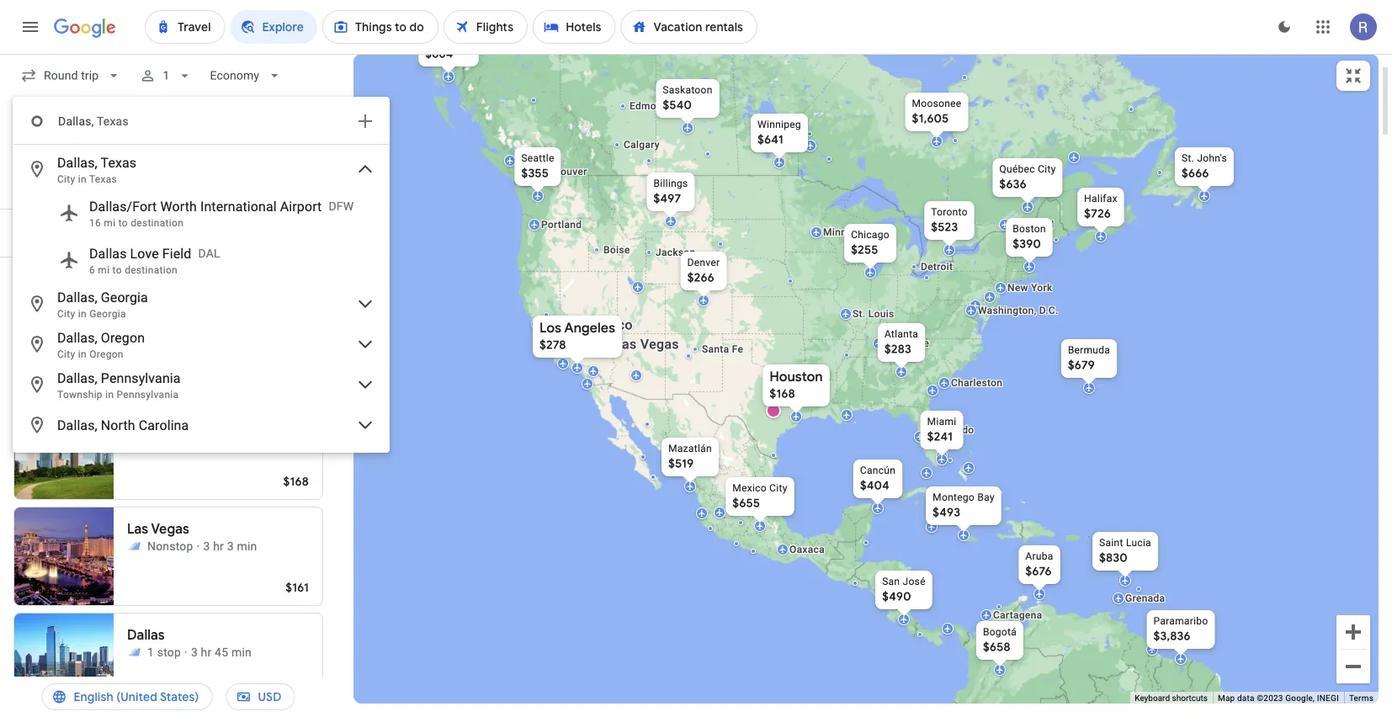 Task type: vqa. For each thing, say whether or not it's contained in the screenshot.


Task type: locate. For each thing, give the bounding box(es) containing it.
minneapolis
[[824, 227, 882, 238]]

0 horizontal spatial hr
[[201, 645, 212, 659]]

dallas, north carolina option
[[13, 405, 389, 445]]

to right 6 at the left top
[[113, 264, 122, 276]]

keyboard shortcuts button
[[1135, 693, 1208, 704]]

$168 inside houston $168
[[770, 386, 796, 402]]

0 horizontal spatial vegas
[[151, 521, 189, 538]]

0 vertical spatial destination
[[131, 217, 184, 229]]

moosonee $1,605
[[912, 98, 962, 126]]

0 vertical spatial 1
[[163, 69, 170, 83]]

bogotá
[[983, 626, 1017, 638]]

los inside los angeles $278
[[540, 320, 562, 337]]

1 vertical spatial san
[[883, 576, 900, 588]]

2 stop from the top
[[157, 645, 181, 659]]

vegas
[[641, 336, 679, 352], [151, 521, 189, 538]]

dallas, down township
[[57, 417, 97, 433]]

dallas, oregon option
[[13, 324, 389, 365]]

519 US dollars text field
[[669, 456, 694, 472]]

1 up where else? text box
[[163, 69, 170, 83]]

list box
[[13, 145, 389, 452]]

vegas up nonstop
[[151, 521, 189, 538]]

louis
[[869, 308, 895, 320]]

dallas, texas option
[[13, 149, 389, 189]]

angeles for los angeles $278
[[564, 320, 616, 337]]

québec
[[1000, 163, 1036, 175]]

0 vertical spatial las vegas
[[615, 336, 679, 352]]

0 vertical spatial texas
[[97, 114, 129, 128]]

d.c.
[[1040, 305, 1059, 317]]

st. inside the st. john's $666
[[1182, 152, 1195, 164]]

1 1 stop from the top
[[147, 327, 181, 341]]

1 horizontal spatial las
[[615, 336, 637, 352]]

0 vertical spatial $168
[[770, 386, 796, 402]]

$666
[[1182, 166, 1210, 181]]

hr left 45
[[201, 645, 212, 659]]

angeles
[[152, 309, 203, 326], [564, 320, 616, 337]]

st. left 'louis'
[[853, 308, 866, 320]]

vancouver
[[537, 166, 587, 178]]

1 horizontal spatial las vegas
[[615, 336, 679, 352]]

city right québec
[[1038, 163, 1056, 175]]

0 vertical spatial las
[[615, 336, 637, 352]]

$497
[[654, 191, 682, 206]]

0 vertical spatial to
[[118, 217, 128, 229]]

american and united image
[[127, 646, 141, 659]]

1 horizontal spatial dallas
[[127, 627, 165, 644]]

dallas, for dallas, pennsylvania
[[57, 370, 97, 386]]

$355
[[522, 166, 549, 181]]

main menu image
[[20, 17, 40, 37]]

1 vertical spatial mi
[[98, 264, 110, 276]]

city up township
[[57, 349, 75, 360]]

1 horizontal spatial 3
[[203, 539, 210, 553]]

city inside dallas, georgia city in georgia
[[57, 308, 75, 320]]

in for pennsylvania
[[105, 389, 114, 401]]

©2023
[[1257, 694, 1284, 704]]

texas right "‌," at the left
[[97, 114, 129, 128]]

1 vertical spatial min
[[231, 645, 252, 659]]

angeles inside los angeles $278
[[564, 320, 616, 337]]

1 horizontal spatial angeles
[[564, 320, 616, 337]]

in up filters
[[78, 173, 87, 185]]

in inside dallas, pennsylvania township in pennsylvania
[[105, 389, 114, 401]]

0 vertical spatial 1 stop
[[147, 327, 181, 341]]

oaxaca
[[790, 544, 825, 556]]

inegi
[[1318, 694, 1340, 704]]

1 right the american and united icon
[[147, 645, 154, 659]]

vegas left santa
[[641, 336, 679, 352]]

1 horizontal spatial san
[[883, 576, 900, 588]]

pennsylvania
[[101, 370, 181, 386], [117, 389, 179, 401]]

houston
[[770, 368, 823, 386], [127, 415, 180, 432]]

dallas, up township
[[57, 370, 97, 386]]

city inside dallas, texas city in texas
[[57, 173, 75, 185]]

3 hr 45 min
[[191, 645, 252, 659]]

dallas, inside dallas, oregon city in oregon
[[57, 330, 97, 346]]

0 horizontal spatial dallas
[[89, 245, 127, 261]]

toggle nearby airports for dallas, georgia image
[[355, 294, 376, 314]]

1 horizontal spatial st.
[[1182, 152, 1195, 164]]

to
[[118, 217, 128, 229], [113, 264, 122, 276]]

st. up 666 us dollars text field
[[1182, 152, 1195, 164]]

dallas, inside dallas, pennsylvania township in pennsylvania
[[57, 370, 97, 386]]

1 inside popup button
[[163, 69, 170, 83]]

pennsylvania down 'united' image
[[101, 370, 181, 386]]

shortcuts
[[1173, 694, 1208, 704]]

north
[[101, 417, 135, 433]]

city inside dallas, oregon city in oregon
[[57, 349, 75, 360]]

cancún
[[860, 465, 896, 477]]

1 vertical spatial stop
[[157, 645, 181, 659]]

winnipeg
[[758, 119, 802, 131]]

0 horizontal spatial houston
[[127, 415, 180, 432]]

1 vertical spatial 168 us dollars text field
[[283, 474, 309, 489]]

destination
[[131, 217, 184, 229], [125, 264, 178, 276]]

stop down los angeles
[[157, 327, 181, 341]]

1 vertical spatial st.
[[853, 308, 866, 320]]

1 horizontal spatial los
[[540, 320, 562, 337]]

0 vertical spatial 168 us dollars text field
[[770, 386, 796, 402]]

chicago
[[851, 229, 890, 241]]

0 vertical spatial min
[[237, 539, 257, 553]]

$540
[[663, 98, 692, 113]]

san for san josé $490
[[883, 576, 900, 588]]

houston for houston
[[127, 415, 180, 432]]

mi
[[104, 217, 116, 229], [98, 264, 110, 276]]

0 horizontal spatial san
[[545, 317, 568, 333]]

0 vertical spatial houston
[[770, 368, 823, 386]]

keyboard shortcuts
[[1135, 694, 1208, 704]]

523 US dollars text field
[[931, 220, 959, 235]]

Departure text field
[[54, 156, 131, 201]]

2 vertical spatial texas
[[89, 173, 117, 185]]

dallas, inside dallas, georgia city in georgia
[[57, 289, 97, 305]]

denver
[[688, 257, 720, 269]]

0 vertical spatial hr
[[213, 539, 224, 553]]

keyboard
[[1135, 694, 1170, 704]]

in for texas
[[78, 173, 87, 185]]

45
[[215, 645, 228, 659]]

dallas, down "‌," at the left
[[57, 155, 97, 171]]

in up dallas, oregon city in oregon
[[78, 308, 87, 320]]

$168
[[770, 386, 796, 402], [283, 474, 309, 489], [283, 686, 309, 701]]

toronto $523
[[931, 206, 968, 235]]

american and allegiant image
[[127, 540, 141, 553]]

1 vertical spatial to
[[113, 264, 122, 276]]

mexico
[[733, 482, 767, 494]]

0 vertical spatial san
[[545, 317, 568, 333]]

497 US dollars text field
[[654, 191, 682, 206]]

1 vertical spatial dallas
[[791, 376, 829, 392]]

min right nonstop
[[237, 539, 257, 553]]

texas up dallas/fort
[[89, 173, 117, 185]]

san up 490 us dollars text box
[[883, 576, 900, 588]]

atlanta
[[885, 328, 919, 340]]

usd
[[258, 690, 282, 705]]

in up township
[[78, 349, 87, 360]]

nashville
[[886, 338, 930, 349]]

georgia up 'united' image
[[101, 289, 148, 305]]

fe
[[732, 344, 744, 355]]

to inside dallas love field dal 6 mi to destination
[[113, 264, 122, 276]]

dallas, inside dallas, texas city in texas
[[57, 155, 97, 171]]

0 horizontal spatial st.
[[853, 308, 866, 320]]

los for los angeles $278
[[540, 320, 562, 337]]

355 US dollars text field
[[522, 166, 549, 181]]

airport
[[280, 198, 322, 214]]

0 horizontal spatial las vegas
[[127, 521, 189, 538]]

None field
[[13, 61, 129, 91], [203, 61, 290, 91], [13, 61, 129, 91], [203, 61, 290, 91]]

dallas, pennsylvania township in pennsylvania
[[57, 370, 181, 401]]

destination inside dallas/fort worth international airport dfw 16 mi to destination
[[131, 217, 184, 229]]

‌,
[[91, 114, 94, 128]]

$655
[[733, 496, 760, 511]]

houston inside map region
[[770, 368, 823, 386]]

in inside dallas, georgia city in georgia
[[78, 308, 87, 320]]

 image
[[197, 538, 200, 555]]

san inside san josé $490
[[883, 576, 900, 588]]

1 dallas, from the top
[[57, 155, 97, 171]]

0 vertical spatial stop
[[157, 327, 181, 341]]

679 US dollars text field
[[1068, 358, 1095, 373]]

las inside map region
[[615, 336, 637, 352]]

dallas, for dallas, oregon
[[57, 330, 97, 346]]

4 dallas, from the top
[[57, 370, 97, 386]]

destination down worth
[[131, 217, 184, 229]]

oregon
[[101, 330, 145, 346], [89, 349, 124, 360]]

0 horizontal spatial las
[[127, 521, 148, 538]]

dallas/fort worth international airport dfw 16 mi to destination
[[89, 198, 354, 229]]

in right township
[[105, 389, 114, 401]]

1 vertical spatial las vegas
[[127, 521, 189, 538]]

las down francisco
[[615, 336, 637, 352]]

1 vertical spatial houston
[[127, 415, 180, 432]]

oregon up dallas, pennsylvania township in pennsylvania
[[89, 349, 124, 360]]

toggle nearby airports for dallas, pennsylvania image
[[355, 375, 376, 395]]

portland
[[541, 219, 582, 231]]

oregon down dallas, georgia city in georgia in the top left of the page
[[101, 330, 145, 346]]

worth
[[160, 198, 197, 214]]

las vegas down francisco
[[615, 336, 679, 352]]

montego bay $493
[[933, 492, 995, 520]]

161 US dollars text field
[[286, 580, 309, 595]]

2 dallas, from the top
[[57, 289, 97, 305]]

boise
[[604, 244, 630, 256]]

666 US dollars text field
[[1182, 166, 1210, 181]]

$636
[[1000, 177, 1027, 192]]

655 US dollars text field
[[733, 496, 760, 511]]

Where else? text field
[[57, 101, 345, 141]]

las vegas up nonstop
[[127, 521, 189, 538]]

$161
[[286, 580, 309, 595]]

min right 45
[[231, 645, 252, 659]]

halifax
[[1085, 193, 1118, 205]]

loading results progress bar
[[0, 54, 1393, 57]]

city
[[1038, 163, 1056, 175], [57, 173, 75, 185], [57, 308, 75, 320], [57, 349, 75, 360], [770, 482, 788, 494]]

pennsylvania up carolina
[[117, 389, 179, 401]]

los for los angeles
[[127, 309, 149, 326]]

seattle
[[522, 152, 555, 164]]

2 horizontal spatial dallas
[[791, 376, 829, 392]]

toggle nearby airports for dallas, north carolina image
[[355, 415, 376, 435]]

st. for st. louis
[[853, 308, 866, 320]]

destination down love
[[125, 264, 178, 276]]

city right mexico
[[770, 482, 788, 494]]

google,
[[1286, 694, 1315, 704]]

city up dallas, oregon city in oregon
[[57, 308, 75, 320]]

168 US dollars text field
[[770, 386, 796, 402], [283, 474, 309, 489]]

1 right 'united' image
[[147, 327, 154, 341]]

los up "278 us dollars" text field
[[540, 320, 562, 337]]

edmonton
[[630, 100, 678, 112]]

0 vertical spatial vegas
[[641, 336, 679, 352]]

in inside dallas, texas city in texas
[[78, 173, 87, 185]]

$641
[[758, 132, 784, 147]]

english (united states) button
[[42, 677, 213, 717]]

0 vertical spatial mi
[[104, 217, 116, 229]]

2 vertical spatial dallas
[[127, 627, 165, 644]]

john's
[[1198, 152, 1228, 164]]

city up all filters (1) button
[[57, 173, 75, 185]]

3 dallas, from the top
[[57, 330, 97, 346]]

1 horizontal spatial hr
[[213, 539, 224, 553]]

0 horizontal spatial los
[[127, 309, 149, 326]]

1 vertical spatial hr
[[201, 645, 212, 659]]

hr for 3
[[213, 539, 224, 553]]

georgia up dallas, oregon city in oregon
[[89, 308, 126, 320]]

all
[[47, 226, 61, 241]]

1 stop
[[147, 327, 181, 341], [147, 645, 181, 659]]

in inside dallas, oregon city in oregon
[[78, 349, 87, 360]]

1 vertical spatial oregon
[[89, 349, 124, 360]]

dallas, pennsylvania option
[[13, 365, 389, 405]]

dallas, north carolina
[[57, 417, 189, 433]]

winnipeg $641
[[758, 119, 802, 147]]

(united
[[116, 690, 157, 705]]

las up american and allegiant image
[[127, 521, 148, 538]]

0 vertical spatial st.
[[1182, 152, 1195, 164]]

hr right nonstop
[[213, 539, 224, 553]]

$830
[[1100, 551, 1128, 566]]

to down dallas/fort
[[118, 217, 128, 229]]

676 US dollars text field
[[1026, 564, 1052, 579]]

$390
[[1013, 237, 1042, 252]]

1 stop right the american and united icon
[[147, 645, 181, 659]]

stop right the american and united icon
[[157, 645, 181, 659]]

texas down ‌, texas
[[101, 155, 137, 171]]

6
[[89, 264, 95, 276]]

los
[[127, 309, 149, 326], [540, 320, 562, 337]]

1 vertical spatial texas
[[101, 155, 137, 171]]

1 horizontal spatial 168 us dollars text field
[[770, 386, 796, 402]]

1 horizontal spatial vegas
[[641, 336, 679, 352]]

list box containing dallas, texas
[[13, 145, 389, 452]]

york
[[1032, 282, 1053, 294]]

0 horizontal spatial 3
[[191, 645, 198, 659]]

mi inside dallas love field dal 6 mi to destination
[[98, 264, 110, 276]]

detroit
[[921, 261, 953, 273]]

1 vertical spatial destination
[[125, 264, 178, 276]]

mi right 6 at the left top
[[98, 264, 110, 276]]

0 horizontal spatial angeles
[[152, 309, 203, 326]]

in for oregon
[[78, 349, 87, 360]]

641 US dollars text field
[[758, 132, 784, 147]]

all filters (1)
[[47, 226, 113, 241]]

540 US dollars text field
[[663, 98, 692, 113]]

0 horizontal spatial 168 us dollars text field
[[283, 474, 309, 489]]

dallas, down 6 at the left top
[[57, 289, 97, 305]]

dallas, down dallas, georgia city in georgia in the top left of the page
[[57, 330, 97, 346]]

0 vertical spatial dallas
[[89, 245, 127, 261]]

1 stop from the top
[[157, 327, 181, 341]]

los up 'united' image
[[127, 309, 149, 326]]

city for dallas, texas
[[57, 173, 75, 185]]

dallas, for dallas, texas
[[57, 155, 97, 171]]

in for georgia
[[78, 308, 87, 320]]

390 US dollars text field
[[1013, 237, 1042, 252]]

0 vertical spatial pennsylvania
[[101, 370, 181, 386]]

las
[[615, 336, 637, 352], [127, 521, 148, 538]]

830 US dollars text field
[[1100, 551, 1128, 566]]

1 horizontal spatial houston
[[770, 368, 823, 386]]

mi right 16
[[104, 217, 116, 229]]

map
[[1218, 694, 1236, 704]]

city inside mexico city $655
[[770, 482, 788, 494]]

168 US dollars text field
[[283, 686, 309, 701]]

1 stop down los angeles
[[147, 327, 181, 341]]

2 1 stop from the top
[[147, 645, 181, 659]]

1 vertical spatial 1 stop
[[147, 645, 181, 659]]

dallas/fort worth international airport (dfw) option
[[13, 189, 389, 237]]

san up "278 us dollars" text field
[[545, 317, 568, 333]]



Task type: describe. For each thing, give the bounding box(es) containing it.
1 vertical spatial las
[[127, 521, 148, 538]]

toggle nearby airports for dallas, texas image
[[355, 159, 376, 179]]

hr for 45
[[201, 645, 212, 659]]

billings
[[654, 178, 688, 189]]

dallas inside dallas love field dal 6 mi to destination
[[89, 245, 127, 261]]

saskatoon $540
[[663, 84, 713, 113]]

los angeles $278
[[540, 320, 616, 353]]

josé
[[903, 576, 926, 588]]

enter your origin dialog
[[13, 97, 390, 453]]

st. john's $666
[[1182, 152, 1228, 181]]

san josé $490
[[883, 576, 926, 605]]

278 US dollars text field
[[540, 338, 566, 353]]

$283
[[885, 342, 912, 357]]

mexico city $655
[[733, 482, 788, 511]]

usd button
[[226, 677, 295, 717]]

data
[[1238, 694, 1255, 704]]

283 US dollars text field
[[885, 342, 912, 357]]

$676
[[1026, 564, 1052, 579]]

3 hr 3 min
[[203, 539, 257, 553]]

dallas, oregon city in oregon
[[57, 330, 145, 360]]

dallas, texas city in texas
[[57, 155, 137, 185]]

0 vertical spatial oregon
[[101, 330, 145, 346]]

new york
[[1008, 282, 1053, 294]]

dallas, for dallas, georgia
[[57, 289, 97, 305]]

bermuda $679
[[1068, 344, 1111, 373]]

st. for st. john's $666
[[1182, 152, 1195, 164]]

texas for dallas,
[[101, 155, 137, 171]]

origin, select multiple airports image
[[355, 111, 376, 131]]

241 US dollars text field
[[928, 429, 953, 445]]

490 US dollars text field
[[883, 589, 912, 605]]

dallas/fort
[[89, 198, 157, 214]]

san for san francisco
[[545, 317, 568, 333]]

paramaribo $3,836
[[1154, 616, 1209, 644]]

3 for 45
[[191, 645, 198, 659]]

1 vertical spatial 1
[[147, 327, 154, 341]]

flights only
[[143, 226, 207, 241]]

3836 US dollars text field
[[1154, 629, 1191, 644]]

change appearance image
[[1265, 7, 1305, 47]]

$726
[[1085, 206, 1112, 221]]

orlando
[[937, 424, 975, 436]]

grenada
[[1126, 593, 1166, 605]]

montego
[[933, 492, 975, 504]]

texas for ‌,
[[97, 114, 129, 128]]

1 vertical spatial pennsylvania
[[117, 389, 179, 401]]

726 US dollars text field
[[1085, 206, 1112, 221]]

$519
[[669, 456, 694, 472]]

denver $266
[[688, 257, 720, 285]]

city inside québec city $636
[[1038, 163, 1056, 175]]

2 horizontal spatial 3
[[227, 539, 234, 553]]

san francisco
[[545, 317, 633, 333]]

Return text field
[[181, 156, 265, 201]]

miami $241
[[928, 416, 957, 445]]

dallas, georgia option
[[13, 284, 389, 324]]

francisco
[[572, 317, 633, 333]]

1605 US dollars text field
[[912, 111, 949, 126]]

mazatlán $519
[[669, 443, 712, 472]]

$664
[[425, 46, 453, 61]]

vegas inside map region
[[641, 336, 679, 352]]

billings $497
[[654, 178, 688, 206]]

493 US dollars text field
[[933, 505, 961, 520]]

1 vertical spatial vegas
[[151, 521, 189, 538]]

dallas, georgia city in georgia
[[57, 289, 148, 320]]

$493
[[933, 505, 961, 520]]

min for 3 hr 45 min
[[231, 645, 252, 659]]

santa fe
[[702, 344, 744, 355]]

saint lucia $830
[[1100, 537, 1152, 566]]

5 dallas, from the top
[[57, 417, 97, 433]]

0 vertical spatial georgia
[[101, 289, 148, 305]]

664 US dollars text field
[[425, 46, 453, 61]]

dallas inside map region
[[791, 376, 829, 392]]

new
[[1008, 282, 1029, 294]]

only
[[183, 226, 207, 241]]

dallas love field dal 6 mi to destination
[[89, 245, 220, 276]]

houston for houston $168
[[770, 368, 823, 386]]

saskatoon
[[663, 84, 713, 96]]

$523
[[931, 220, 959, 235]]

2 vertical spatial 1
[[147, 645, 154, 659]]

english (united states)
[[74, 690, 199, 705]]

love
[[130, 245, 159, 261]]

$658
[[983, 640, 1011, 655]]

houston $168
[[770, 368, 823, 402]]

boston $390
[[1013, 223, 1046, 252]]

city for dallas, oregon
[[57, 349, 75, 360]]

destination inside dallas love field dal 6 mi to destination
[[125, 264, 178, 276]]

field
[[162, 245, 191, 261]]

255 US dollars text field
[[851, 243, 879, 258]]

angeles for los angeles
[[152, 309, 203, 326]]

3 for 3
[[203, 539, 210, 553]]

las vegas inside map region
[[615, 336, 679, 352]]

mazatlán
[[669, 443, 712, 455]]

cartagena
[[994, 610, 1043, 621]]

list box inside enter your origin dialog
[[13, 145, 389, 452]]

seattle $355
[[522, 152, 555, 181]]

chicago $255
[[851, 229, 890, 258]]

saint
[[1100, 537, 1124, 549]]

township
[[57, 389, 103, 401]]

miami
[[928, 416, 957, 428]]

filters form
[[0, 54, 390, 453]]

$266
[[688, 270, 715, 285]]

266 US dollars text field
[[688, 270, 715, 285]]

filters
[[64, 226, 97, 241]]

boston
[[1013, 223, 1046, 235]]

16
[[89, 217, 101, 229]]

english
[[74, 690, 114, 705]]

view smaller map image
[[1344, 66, 1364, 86]]

1 vertical spatial $168
[[283, 474, 309, 489]]

map region
[[201, 0, 1393, 717]]

bermuda
[[1068, 344, 1111, 356]]

dallas love field (dal) option
[[13, 237, 389, 284]]

1 vertical spatial georgia
[[89, 308, 126, 320]]

states)
[[160, 690, 199, 705]]

2 vertical spatial $168
[[283, 686, 309, 701]]

city for dallas, georgia
[[57, 308, 75, 320]]

$3,836
[[1154, 629, 1191, 644]]

min for 3 hr 3 min
[[237, 539, 257, 553]]

404 US dollars text field
[[860, 478, 890, 493]]

terms
[[1350, 694, 1374, 704]]

$255
[[851, 243, 879, 258]]

washington, d.c.
[[978, 305, 1059, 317]]

terms link
[[1350, 694, 1374, 704]]

toggle nearby airports for dallas, oregon image
[[355, 334, 376, 355]]

carolina
[[139, 417, 189, 433]]

636 US dollars text field
[[1000, 177, 1027, 192]]

$241
[[928, 429, 953, 445]]

658 US dollars text field
[[983, 640, 1011, 655]]

united image
[[127, 328, 141, 341]]

paramaribo
[[1154, 616, 1209, 627]]

dal
[[198, 246, 220, 260]]

québec city $636
[[1000, 163, 1056, 192]]

all filters (1) button
[[15, 220, 126, 247]]

mi inside dallas/fort worth international airport dfw 16 mi to destination
[[104, 217, 116, 229]]

to inside dallas/fort worth international airport dfw 16 mi to destination
[[118, 217, 128, 229]]

$490
[[883, 589, 912, 605]]



